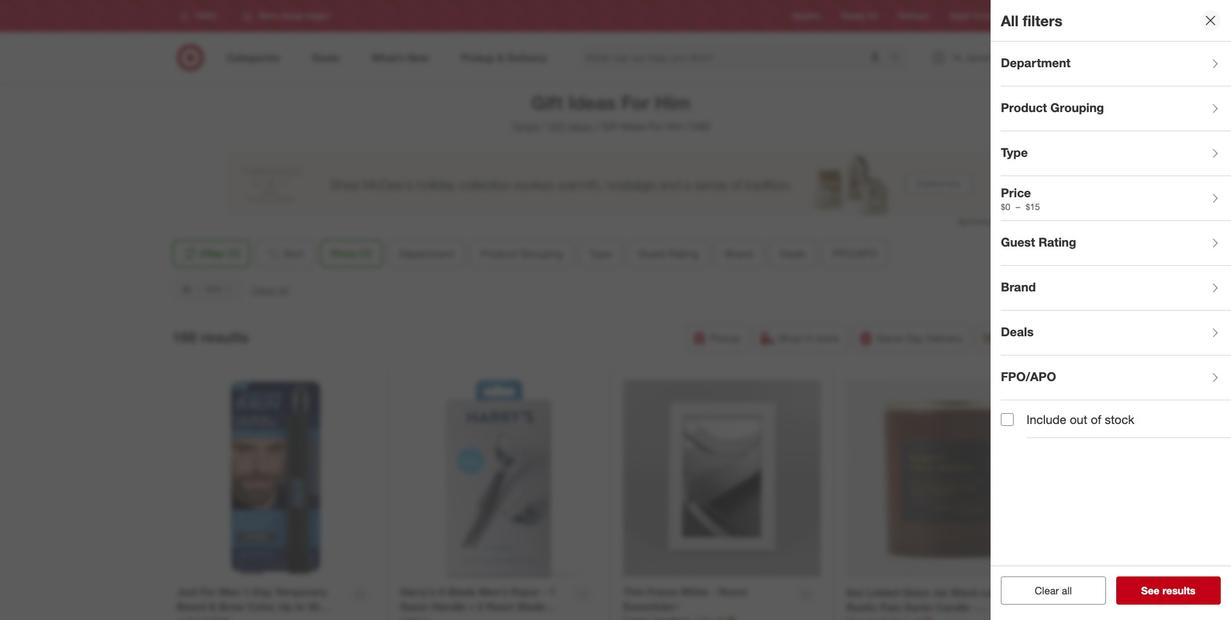 Task type: vqa. For each thing, say whether or not it's contained in the screenshot.
stars related to 4 stars
no



Task type: locate. For each thing, give the bounding box(es) containing it.
all inside dialog
[[1062, 585, 1072, 598]]

$0 inside price $0  –  $15
[[1001, 202, 1011, 213]]

rustic
[[847, 602, 878, 614]]

1 vertical spatial results
[[1163, 585, 1196, 598]]

(1) inside filter (1) button
[[228, 248, 240, 260]]

1 horizontal spatial product
[[1001, 100, 1048, 115]]

0 vertical spatial department button
[[1001, 42, 1232, 87]]

8oz lidded glass jar black label rustic palo santo candle - threshold™
[[847, 587, 1009, 621]]

0 horizontal spatial (1)
[[228, 248, 240, 260]]

1 vertical spatial $0
[[182, 284, 191, 295]]

product
[[1001, 100, 1048, 115], [481, 248, 517, 260]]

of
[[1091, 412, 1102, 427]]

clear down sort button
[[251, 284, 275, 297]]

type
[[1001, 145, 1028, 159], [590, 248, 612, 260]]

$0  –  $15 button
[[172, 276, 244, 304]]

department
[[1001, 55, 1071, 70], [399, 248, 454, 260]]

thin frame white - room essentials™ image
[[624, 381, 821, 578], [624, 381, 821, 578]]

shop in store button
[[755, 325, 848, 353]]

0 vertical spatial results
[[201, 328, 249, 346]]

0 horizontal spatial brand button
[[715, 240, 764, 268]]

1 horizontal spatial deals
[[1001, 324, 1034, 339]]

0 horizontal spatial deals
[[780, 248, 806, 260]]

1 vertical spatial brand
[[1001, 279, 1036, 294]]

0 horizontal spatial department button
[[388, 240, 465, 268]]

0 vertical spatial day
[[906, 332, 924, 345]]

(1)
[[228, 248, 240, 260], [360, 248, 372, 260]]

0 vertical spatial blade
[[449, 586, 476, 599]]

0 horizontal spatial department
[[399, 248, 454, 260]]

0 vertical spatial $15
[[1026, 202, 1041, 213]]

0 vertical spatial fpo/apo button
[[822, 240, 889, 268]]

/ right gift ideas 'link'
[[595, 120, 599, 133]]

-
[[543, 586, 547, 599], [712, 586, 716, 599], [973, 602, 977, 614], [241, 616, 245, 621], [455, 616, 460, 621]]

1 (1) from the left
[[228, 248, 240, 260]]

day up color,
[[253, 586, 272, 599]]

0 horizontal spatial clear
[[251, 284, 275, 297]]

0.3
[[248, 616, 262, 621]]

/ right 'target' link at the top of page
[[542, 120, 546, 133]]

just for men 1-day temporary beard & brow color, up to 30 applications - 0.3 fl oz image
[[177, 381, 375, 578], [177, 381, 375, 578]]

1 horizontal spatial blade
[[518, 601, 546, 614]]

- right white
[[712, 586, 716, 599]]

gift
[[531, 91, 563, 114], [548, 120, 565, 133], [601, 120, 618, 133]]

results inside button
[[1163, 585, 1196, 598]]

all
[[278, 284, 288, 297], [1062, 585, 1072, 598]]

clear inside all filters dialog
[[1035, 585, 1059, 598]]

1 horizontal spatial target
[[950, 11, 971, 21]]

What can we help you find? suggestions appear below search field
[[578, 44, 894, 72]]

clear all button inside all filters dialog
[[1001, 577, 1106, 606]]

clear all inside all filters dialog
[[1035, 585, 1072, 598]]

- down black
[[973, 602, 977, 614]]

0 horizontal spatial deals button
[[769, 240, 817, 268]]

8oz lidded glass jar black label rustic palo santo candle - threshold™ image
[[847, 381, 1045, 579], [847, 381, 1045, 579]]

black
[[952, 587, 979, 600]]

filter
[[200, 248, 225, 260]]

1 horizontal spatial type button
[[1001, 132, 1232, 176]]

166
[[172, 328, 197, 346]]

for
[[621, 91, 650, 114], [649, 120, 663, 133], [201, 586, 217, 599]]

0 vertical spatial product grouping button
[[1001, 87, 1232, 132]]

0 horizontal spatial $0
[[182, 284, 191, 295]]

1 horizontal spatial brand button
[[1001, 266, 1232, 311]]

search
[[885, 52, 916, 65]]

- inside thin frame white - room essentials™
[[712, 586, 716, 599]]

0 horizontal spatial /
[[542, 120, 546, 133]]

1 horizontal spatial $15
[[1026, 202, 1041, 213]]

type button
[[1001, 132, 1232, 176], [579, 240, 623, 268]]

all for clear all 'button' in all filters dialog
[[1062, 585, 1072, 598]]

0 horizontal spatial product
[[481, 248, 517, 260]]

1 vertical spatial deals button
[[1001, 311, 1232, 356]]

guest rating button
[[1001, 221, 1232, 266], [628, 240, 710, 268]]

1 horizontal spatial fpo/apo
[[1001, 369, 1057, 384]]

$15 inside price $0  –  $15
[[1026, 202, 1041, 213]]

1 horizontal spatial /
[[595, 120, 599, 133]]

target left gift ideas 'link'
[[512, 120, 540, 133]]

1 horizontal spatial price
[[1001, 185, 1032, 200]]

price inside price $0  –  $15
[[1001, 185, 1032, 200]]

0 vertical spatial department
[[1001, 55, 1071, 70]]

just for men 1-day temporary beard & brow color, up to 30 applications - 0.3 fl oz link
[[177, 586, 344, 621]]

0 vertical spatial type
[[1001, 145, 1028, 159]]

1 vertical spatial target
[[512, 120, 540, 133]]

0 vertical spatial clear all button
[[251, 284, 288, 298]]

results
[[201, 328, 249, 346], [1163, 585, 1196, 598]]

clear
[[251, 284, 275, 297], [1035, 585, 1059, 598]]

him left (166)
[[666, 120, 685, 133]]

0 horizontal spatial price
[[331, 248, 357, 260]]

5-
[[439, 586, 449, 599]]

(1) for filter (1)
[[228, 248, 240, 260]]

0 vertical spatial deals button
[[769, 240, 817, 268]]

1 vertical spatial fpo/apo button
[[1001, 356, 1232, 401]]

0 horizontal spatial clear all
[[251, 284, 288, 297]]

2 / from the left
[[595, 120, 599, 133]]

1 vertical spatial for
[[649, 120, 663, 133]]

1 horizontal spatial results
[[1163, 585, 1196, 598]]

0 vertical spatial type button
[[1001, 132, 1232, 176]]

results right "see" at the bottom of page
[[1163, 585, 1196, 598]]

brow
[[219, 601, 245, 614]]

filter (1)
[[200, 248, 240, 260]]

lidded
[[867, 587, 900, 600]]

0 horizontal spatial brand
[[726, 248, 753, 260]]

rating
[[1039, 235, 1077, 249], [669, 248, 699, 260]]

razor down harry's
[[400, 601, 429, 614]]

day
[[906, 332, 924, 345], [253, 586, 272, 599]]

clear all down sort button
[[251, 284, 288, 297]]

1 horizontal spatial product grouping
[[1001, 100, 1105, 115]]

find stores link
[[1013, 11, 1052, 22]]

1 vertical spatial price
[[331, 248, 357, 260]]

$15 inside button
[[207, 284, 221, 295]]

deals button
[[769, 240, 817, 268], [1001, 311, 1232, 356]]

1 vertical spatial product
[[481, 248, 517, 260]]

product grouping
[[1001, 100, 1105, 115], [481, 248, 563, 260]]

shop
[[778, 332, 803, 345]]

weekly ad link
[[842, 11, 878, 22]]

day right same at the bottom of page
[[906, 332, 924, 345]]

clear right label
[[1035, 585, 1059, 598]]

harry's 5-blade men's razor - 1 razor handle + 2 razor blade cartridges - charcoal image
[[400, 381, 598, 578], [400, 381, 598, 578]]

1 vertical spatial day
[[253, 586, 272, 599]]

0 vertical spatial price
[[1001, 185, 1032, 200]]

1 vertical spatial department button
[[388, 240, 465, 268]]

1 horizontal spatial rating
[[1039, 235, 1077, 249]]

price for (1)
[[331, 248, 357, 260]]

blade up the +
[[449, 586, 476, 599]]

1 horizontal spatial all
[[1062, 585, 1072, 598]]

0 vertical spatial product
[[1001, 100, 1048, 115]]

guest rating
[[1001, 235, 1077, 249], [639, 248, 699, 260]]

him up (166)
[[655, 91, 691, 114]]

blade right 2
[[518, 601, 546, 614]]

0 vertical spatial target
[[950, 11, 971, 21]]

target left circle
[[950, 11, 971, 21]]

clear all button
[[251, 284, 288, 298], [1001, 577, 1106, 606]]

1 horizontal spatial (1)
[[360, 248, 372, 260]]

$0 inside button
[[182, 284, 191, 295]]

1 horizontal spatial clear
[[1035, 585, 1059, 598]]

all
[[1001, 11, 1019, 29]]

0 horizontal spatial day
[[253, 586, 272, 599]]

clear all right label
[[1035, 585, 1072, 598]]

1 horizontal spatial clear all
[[1035, 585, 1072, 598]]

0 horizontal spatial type
[[590, 248, 612, 260]]

filters
[[1023, 11, 1063, 29]]

ideas
[[568, 91, 616, 114], [568, 120, 593, 133], [621, 120, 646, 133]]

0 vertical spatial product grouping
[[1001, 100, 1105, 115]]

1 horizontal spatial clear all button
[[1001, 577, 1106, 606]]

0 horizontal spatial target
[[512, 120, 540, 133]]

2 (1) from the left
[[360, 248, 372, 260]]

1 vertical spatial deals
[[1001, 324, 1034, 339]]

1 horizontal spatial fpo/apo button
[[1001, 356, 1232, 401]]

men's
[[479, 586, 508, 599]]

price for $0
[[1001, 185, 1032, 200]]

1 vertical spatial all
[[1062, 585, 1072, 598]]

0 horizontal spatial guest
[[639, 248, 666, 260]]

0 vertical spatial $0
[[1001, 202, 1011, 213]]

0 horizontal spatial grouping
[[520, 248, 563, 260]]

0 horizontal spatial rating
[[669, 248, 699, 260]]

1 vertical spatial $15
[[207, 284, 221, 295]]

1 vertical spatial clear
[[1035, 585, 1059, 598]]

0 vertical spatial clear
[[251, 284, 275, 297]]

2 vertical spatial for
[[201, 586, 217, 599]]

1 horizontal spatial guest
[[1001, 235, 1036, 249]]

0 horizontal spatial guest rating button
[[628, 240, 710, 268]]

brand inside all filters dialog
[[1001, 279, 1036, 294]]

- left 0.3
[[241, 616, 245, 621]]

threshold™
[[847, 616, 902, 621]]

all filters dialog
[[991, 0, 1232, 621]]

product inside all filters dialog
[[1001, 100, 1048, 115]]

advertisement region
[[226, 152, 996, 216]]

- inside 8oz lidded glass jar black label rustic palo santo candle - threshold™
[[973, 602, 977, 614]]

blade
[[449, 586, 476, 599], [518, 601, 546, 614]]

results right 166
[[201, 328, 249, 346]]

grouping inside all filters dialog
[[1051, 100, 1105, 115]]

deals
[[780, 248, 806, 260], [1001, 324, 1034, 339]]

1 horizontal spatial type
[[1001, 145, 1028, 159]]

0 horizontal spatial product grouping button
[[470, 240, 574, 268]]

oz
[[274, 616, 285, 621]]

0 horizontal spatial $15
[[207, 284, 221, 295]]

room
[[719, 586, 748, 599]]

department button
[[1001, 42, 1232, 87], [388, 240, 465, 268]]

$15
[[1026, 202, 1041, 213], [207, 284, 221, 295]]

white
[[681, 586, 709, 599]]

guest inside all filters dialog
[[1001, 235, 1036, 249]]

1 horizontal spatial department
[[1001, 55, 1071, 70]]

fpo/apo button inside all filters dialog
[[1001, 356, 1232, 401]]

price
[[1001, 185, 1032, 200], [331, 248, 357, 260]]

stock
[[1105, 412, 1135, 427]]

harry's
[[400, 586, 436, 599]]

product grouping inside all filters dialog
[[1001, 100, 1105, 115]]

(166)
[[688, 120, 710, 133]]

1 horizontal spatial brand
[[1001, 279, 1036, 294]]

0 horizontal spatial fpo/apo
[[833, 248, 878, 260]]

1 horizontal spatial guest rating
[[1001, 235, 1077, 249]]

just
[[177, 586, 198, 599]]

0 vertical spatial all
[[278, 284, 288, 297]]

department button inside all filters dialog
[[1001, 42, 1232, 87]]

razor
[[511, 586, 540, 599], [400, 601, 429, 614], [486, 601, 515, 614]]

1 vertical spatial product grouping button
[[470, 240, 574, 268]]

product grouping button
[[1001, 87, 1232, 132], [470, 240, 574, 268]]

same
[[877, 332, 903, 345]]

all filters
[[1001, 11, 1063, 29]]

gift ideas link
[[548, 120, 593, 133]]

0 vertical spatial grouping
[[1051, 100, 1105, 115]]

1 horizontal spatial day
[[906, 332, 924, 345]]

him
[[655, 91, 691, 114], [666, 120, 685, 133]]

ideas up gift ideas 'link'
[[568, 91, 616, 114]]

see
[[1142, 585, 1160, 598]]

0 horizontal spatial product grouping
[[481, 248, 563, 260]]

0 vertical spatial fpo/apo
[[833, 248, 878, 260]]

out
[[1070, 412, 1088, 427]]

razor left 1
[[511, 586, 540, 599]]



Task type: describe. For each thing, give the bounding box(es) containing it.
candle
[[936, 602, 970, 614]]

find stores
[[1013, 11, 1052, 21]]

8oz lidded glass jar black label rustic palo santo candle - threshold™ link
[[847, 586, 1015, 621]]

weekly
[[842, 11, 866, 21]]

department inside all filters dialog
[[1001, 55, 1071, 70]]

store
[[816, 332, 839, 345]]

palo
[[881, 602, 902, 614]]

price (1)
[[331, 248, 372, 260]]

1 horizontal spatial guest rating button
[[1001, 221, 1232, 266]]

color,
[[247, 601, 276, 614]]

harry's 5-blade men's razor - 1 razor handle + 2 razor blade cartridges - charcoal link
[[400, 586, 568, 621]]

gift right gift ideas 'link'
[[601, 120, 618, 133]]

stores
[[1030, 11, 1052, 21]]

applications
[[177, 616, 238, 621]]

redcard
[[899, 11, 929, 21]]

ideas up advertisement region
[[621, 120, 646, 133]]

0 horizontal spatial clear all button
[[251, 284, 288, 298]]

1-
[[243, 586, 253, 599]]

- down handle
[[455, 616, 460, 621]]

$0  –  $15
[[182, 284, 221, 295]]

ideas right 'target' link at the top of page
[[568, 120, 593, 133]]

handle
[[432, 601, 466, 614]]

0 horizontal spatial type button
[[579, 240, 623, 268]]

gift up 'target' link at the top of page
[[531, 91, 563, 114]]

up
[[278, 601, 292, 614]]

include out of stock
[[1027, 412, 1135, 427]]

santo
[[905, 602, 933, 614]]

circle
[[973, 11, 993, 21]]

1 vertical spatial product grouping
[[481, 248, 563, 260]]

results for 166 results
[[201, 328, 249, 346]]

razor down men's
[[486, 601, 515, 614]]

0 vertical spatial deals
[[780, 248, 806, 260]]

guest rating inside all filters dialog
[[1001, 235, 1077, 249]]

0 vertical spatial clear all
[[251, 284, 288, 297]]

1 vertical spatial grouping
[[520, 248, 563, 260]]

thin frame white - room essentials™ link
[[624, 586, 791, 615]]

just for men 1-day temporary beard & brow color, up to 30 applications - 0.3 fl oz
[[177, 586, 327, 621]]

find
[[1013, 11, 1028, 21]]

include
[[1027, 412, 1067, 427]]

charcoal
[[462, 616, 507, 621]]

same day delivery
[[877, 332, 964, 345]]

see results button
[[1117, 577, 1221, 606]]

men
[[219, 586, 241, 599]]

same day delivery button
[[853, 325, 972, 353]]

1 vertical spatial type
[[590, 248, 612, 260]]

gift ideas for him target / gift ideas / gift ideas for him (166)
[[512, 91, 710, 133]]

166 results
[[172, 328, 249, 346]]

search button
[[885, 44, 916, 74]]

1 vertical spatial him
[[666, 120, 685, 133]]

8oz
[[847, 587, 864, 600]]

rating inside all filters dialog
[[1039, 235, 1077, 249]]

Include out of stock checkbox
[[1001, 413, 1014, 426]]

(1) for price (1)
[[360, 248, 372, 260]]

in
[[805, 332, 813, 345]]

glass
[[903, 587, 930, 600]]

fpo/apo inside all filters dialog
[[1001, 369, 1057, 384]]

results for see results
[[1163, 585, 1196, 598]]

sponsored
[[958, 217, 996, 226]]

shipping button
[[977, 325, 1050, 353]]

+
[[469, 601, 475, 614]]

target link
[[512, 120, 540, 133]]

0 horizontal spatial blade
[[449, 586, 476, 599]]

registry link
[[793, 11, 821, 22]]

- left 1
[[543, 586, 547, 599]]

filter (1) button
[[172, 240, 250, 268]]

shop in store
[[778, 332, 839, 345]]

0 vertical spatial brand
[[726, 248, 753, 260]]

beard
[[177, 601, 206, 614]]

essentials™
[[624, 601, 679, 614]]

frame
[[647, 586, 678, 599]]

1 / from the left
[[542, 120, 546, 133]]

all for the leftmost clear all 'button'
[[278, 284, 288, 297]]

for inside just for men 1-day temporary beard & brow color, up to 30 applications - 0.3 fl oz
[[201, 586, 217, 599]]

deals inside all filters dialog
[[1001, 324, 1034, 339]]

pickup button
[[686, 325, 749, 353]]

registry
[[793, 11, 821, 21]]

1 vertical spatial blade
[[518, 601, 546, 614]]

target circle link
[[950, 11, 993, 22]]

0 vertical spatial him
[[655, 91, 691, 114]]

30
[[308, 601, 319, 614]]

2
[[478, 601, 484, 614]]

delivery
[[927, 332, 964, 345]]

cartridges
[[400, 616, 453, 621]]

&
[[209, 601, 216, 614]]

sort
[[284, 248, 304, 260]]

gift right 'target' link at the top of page
[[548, 120, 565, 133]]

sort button
[[255, 240, 315, 268]]

ad
[[868, 11, 878, 21]]

weekly ad
[[842, 11, 878, 21]]

thin frame white - room essentials™
[[624, 586, 748, 614]]

to
[[295, 601, 305, 614]]

temporary
[[275, 586, 327, 599]]

see results
[[1142, 585, 1196, 598]]

jar
[[933, 587, 949, 600]]

1 vertical spatial department
[[399, 248, 454, 260]]

redcard link
[[899, 11, 929, 22]]

0 horizontal spatial fpo/apo button
[[822, 240, 889, 268]]

label
[[982, 587, 1009, 600]]

target circle
[[950, 11, 993, 21]]

fl
[[265, 616, 271, 621]]

type inside all filters dialog
[[1001, 145, 1028, 159]]

1 horizontal spatial product grouping button
[[1001, 87, 1232, 132]]

1 horizontal spatial deals button
[[1001, 311, 1232, 356]]

harry's 5-blade men's razor - 1 razor handle + 2 razor blade cartridges - charcoal
[[400, 586, 556, 621]]

shipping
[[1001, 332, 1041, 345]]

target inside gift ideas for him target / gift ideas / gift ideas for him (166)
[[512, 120, 540, 133]]

1
[[550, 586, 556, 599]]

0 vertical spatial for
[[621, 91, 650, 114]]

day inside same day delivery button
[[906, 332, 924, 345]]

0 horizontal spatial guest rating
[[639, 248, 699, 260]]

- inside just for men 1-day temporary beard & brow color, up to 30 applications - 0.3 fl oz
[[241, 616, 245, 621]]

thin
[[624, 586, 645, 599]]

pickup
[[710, 332, 741, 345]]

price $0  –  $15
[[1001, 185, 1041, 213]]

day inside just for men 1-day temporary beard & brow color, up to 30 applications - 0.3 fl oz
[[253, 586, 272, 599]]



